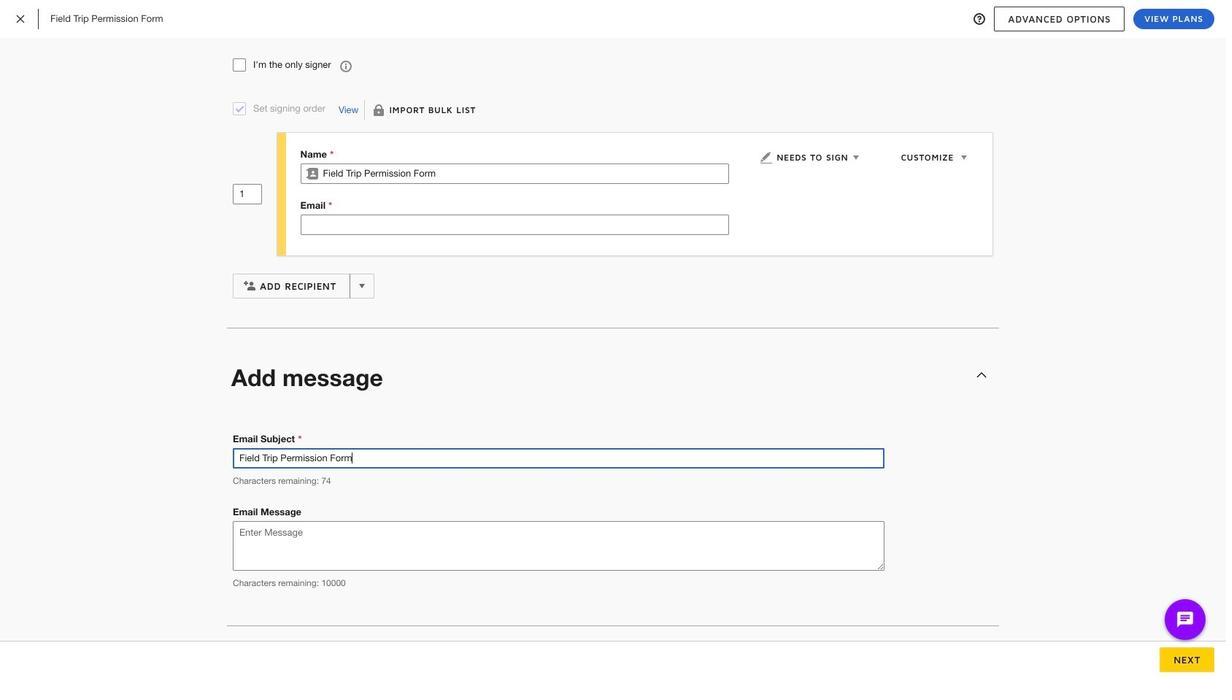 Task type: locate. For each thing, give the bounding box(es) containing it.
None text field
[[301, 215, 729, 234]]

None text field
[[323, 164, 729, 183]]

None number field
[[234, 185, 261, 204]]

Complete with DocuSign: text field
[[234, 449, 884, 468]]



Task type: vqa. For each thing, say whether or not it's contained in the screenshot.
first folder icon
no



Task type: describe. For each thing, give the bounding box(es) containing it.
Enter Message text field
[[233, 521, 884, 571]]



